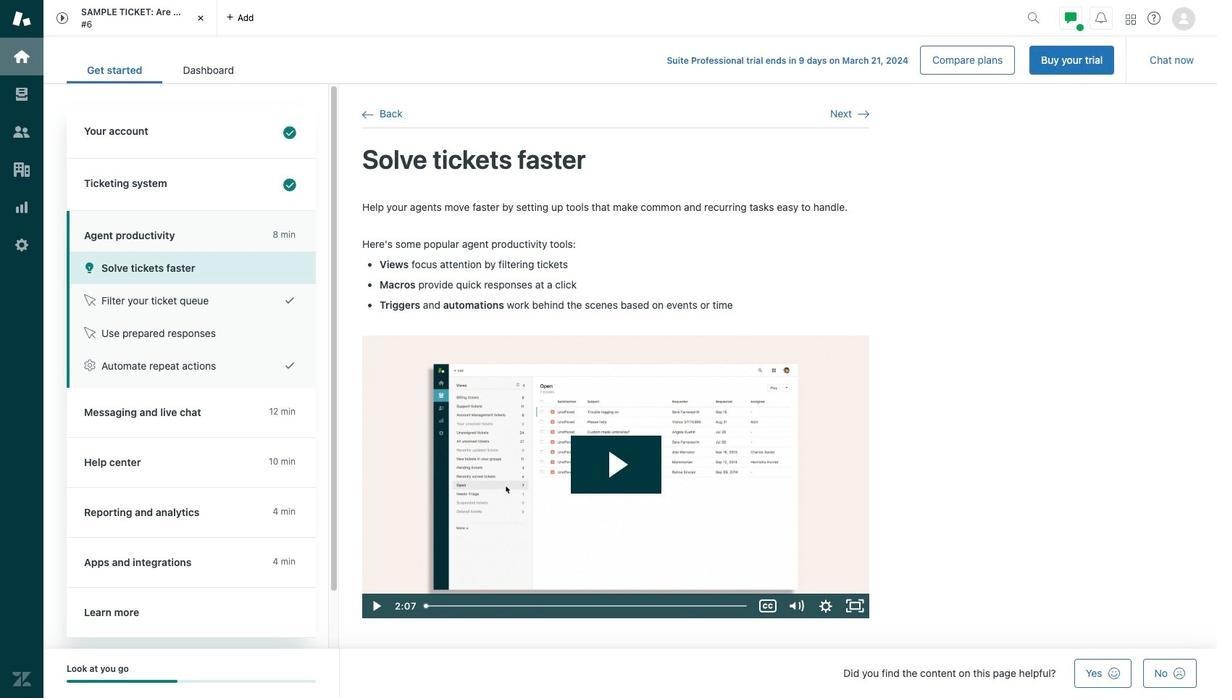 Task type: locate. For each thing, give the bounding box(es) containing it.
March 21, 2024 text field
[[843, 55, 909, 66]]

footer
[[43, 649, 1218, 698]]

video thumbnail image
[[362, 335, 870, 618], [362, 335, 870, 618]]

notifications image
[[1096, 12, 1108, 24]]

0 vertical spatial tab
[[43, 0, 217, 36]]

button displays agent's chat status as online. image
[[1066, 12, 1077, 24]]

progress bar image
[[67, 680, 178, 683]]

organizations image
[[12, 160, 31, 179]]

content-title region
[[362, 143, 870, 177]]

close image
[[194, 11, 208, 25]]

main element
[[0, 0, 43, 698]]

reporting image
[[12, 198, 31, 217]]

tab list
[[67, 57, 254, 83]]

zendesk image
[[12, 670, 31, 689]]

admin image
[[12, 236, 31, 254]]

heading
[[67, 107, 316, 159]]

video element
[[362, 335, 870, 618]]

tab
[[43, 0, 217, 36], [163, 57, 254, 83]]

region
[[362, 200, 870, 618]]



Task type: describe. For each thing, give the bounding box(es) containing it.
zendesk support image
[[12, 9, 31, 28]]

get help image
[[1148, 12, 1161, 25]]

progress-bar progress bar
[[67, 680, 316, 683]]

tabs tab list
[[43, 0, 1022, 36]]

1 vertical spatial tab
[[163, 57, 254, 83]]

customers image
[[12, 123, 31, 141]]

views image
[[12, 85, 31, 104]]

get started image
[[12, 47, 31, 66]]

zendesk products image
[[1127, 14, 1137, 24]]



Task type: vqa. For each thing, say whether or not it's contained in the screenshot.
Display
no



